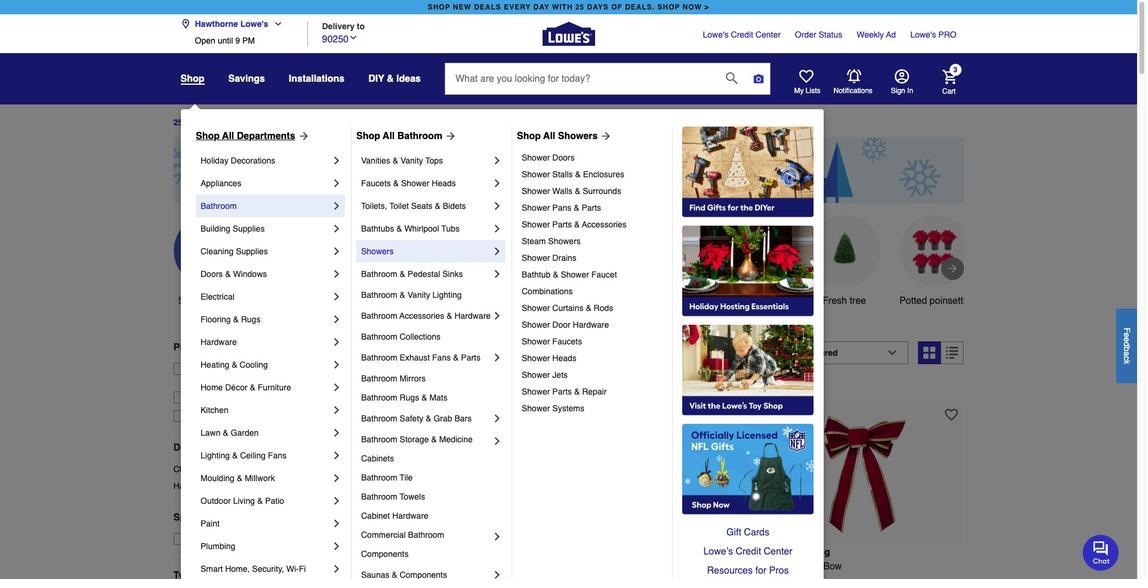Task type: vqa. For each thing, say whether or not it's contained in the screenshot.
Shower Stalls & Enclosures's the Shower
yes



Task type: describe. For each thing, give the bounding box(es) containing it.
shower for shower door hardware
[[522, 320, 550, 329]]

home décor & furniture
[[201, 383, 291, 392]]

shower parts & repair link
[[522, 383, 664, 400]]

bathroom rugs & mats link
[[361, 388, 503, 407]]

all for deals
[[203, 295, 213, 306]]

0 vertical spatial rugs
[[241, 315, 260, 324]]

chevron right image for showers
[[491, 245, 503, 257]]

smart home, security, wi-fi link
[[201, 558, 331, 579]]

hawthorne lowe's & nearby stores
[[191, 376, 321, 385]]

hawthorne for hawthorne lowe's & nearby stores
[[191, 376, 232, 385]]

shower jets
[[522, 370, 568, 380]]

led
[[381, 295, 400, 306]]

sinks
[[442, 269, 463, 279]]

hanukkah
[[173, 481, 211, 491]]

electrical
[[201, 292, 234, 301]]

chevron right image for lighting & ceiling fans
[[331, 449, 343, 461]]

accessories inside bathroom accessories & hardware link
[[399, 311, 444, 321]]

& right the flooring
[[233, 315, 239, 324]]

chevron right image for bathroom storage & medicine cabinets
[[491, 435, 503, 447]]

day
[[533, 3, 550, 11]]

hardware down the flooring
[[201, 337, 237, 347]]

shower for shower parts & repair
[[522, 387, 550, 396]]

flooring & rugs
[[201, 315, 260, 324]]

order status
[[795, 30, 842, 39]]

supplies for cleaning supplies
[[236, 247, 268, 256]]

chevron right image for vanities & vanity tops
[[491, 155, 503, 167]]

holiday for holiday living 100-count 20.62-ft white incandescent plug- in christmas string lights
[[351, 547, 385, 557]]

cabinet hardware link
[[361, 506, 503, 525]]

search image
[[726, 72, 738, 84]]

cleaning
[[201, 247, 234, 256]]

delivery to
[[322, 21, 365, 31]]

my lists
[[794, 87, 820, 95]]

shower for shower heads
[[522, 353, 550, 363]]

bathroom for bathroom collections
[[361, 332, 397, 341]]

parts down jets
[[552, 387, 572, 396]]

& left ceiling
[[232, 451, 238, 460]]

20.62- inside holiday living 100-count 20.62-ft white incandescent plug- in christmas string lights
[[398, 561, 425, 572]]

parts down shower walls & surrounds link
[[582, 203, 601, 213]]

bathroom down appliances
[[201, 201, 237, 211]]

& right walls
[[575, 186, 580, 196]]

cards
[[744, 527, 769, 538]]

parts down the pans
[[552, 220, 572, 229]]

ideas
[[396, 73, 421, 84]]

wi-
[[286, 564, 299, 574]]

bathroom for bathroom mirrors
[[361, 374, 397, 383]]

bathroom storage & medicine cabinets link
[[361, 430, 491, 468]]

cabinet
[[361, 511, 390, 521]]

hanukkah decorations link
[[173, 480, 331, 492]]

1 vertical spatial delivery
[[217, 342, 254, 353]]

appliances link
[[201, 172, 331, 195]]

order status link
[[795, 29, 842, 41]]

lowe's down free store pickup today at:
[[234, 376, 260, 385]]

chevron right image for faucets & shower heads
[[491, 177, 503, 189]]

shop button
[[181, 73, 204, 85]]

lowe's up pm
[[240, 19, 268, 29]]

shower curtains & rods
[[522, 303, 613, 313]]

shop for shop
[[181, 73, 204, 84]]

bathroom for bathroom storage & medicine cabinets
[[361, 435, 397, 444]]

>
[[705, 3, 709, 11]]

chevron right image for kitchen
[[331, 404, 343, 416]]

& up heating
[[207, 342, 214, 353]]

location image
[[181, 19, 190, 29]]

lights inside "100-count 20.62-ft multicolor incandescent plug-in christmas string lights"
[[664, 575, 689, 579]]

& up "toilet"
[[393, 178, 399, 188]]

bathroom mirrors
[[361, 374, 426, 383]]

bathroom safety & grab bars link
[[361, 407, 491, 430]]

faucets inside 'link'
[[552, 337, 582, 346]]

credit for lowe's
[[731, 30, 753, 39]]

2 vertical spatial showers
[[361, 247, 394, 256]]

& inside bathroom storage & medicine cabinets
[[431, 435, 437, 444]]

1 horizontal spatial rugs
[[400, 393, 419, 402]]

cleaning supplies link
[[201, 240, 331, 263]]

25 days of deals. shop new deals every day. while supplies last. image
[[173, 137, 964, 203]]

chevron right image for holiday decorations
[[331, 155, 343, 167]]

bathroom for bathroom towels
[[361, 492, 397, 501]]

moulding
[[201, 473, 234, 483]]

center for lowe's credit center
[[756, 30, 781, 39]]

compare for the 5013254527 element
[[786, 382, 821, 392]]

bathtub & shower faucet combinations link
[[522, 266, 664, 300]]

w
[[791, 561, 800, 572]]

fi
[[299, 564, 306, 574]]

systems
[[552, 404, 584, 413]]

lowe's down > on the top of the page
[[703, 30, 729, 39]]

shop for shop all bathroom
[[356, 131, 380, 141]]

shower parts & accessories link
[[522, 216, 664, 233]]

paint
[[201, 519, 220, 528]]

chevron right image for building supplies
[[331, 223, 343, 235]]

lowe's home improvement cart image
[[942, 70, 957, 84]]

shower for shower faucets
[[522, 337, 550, 346]]

supplies for building supplies
[[233, 224, 265, 233]]

chevron right image for heating & cooling
[[331, 359, 343, 371]]

& left millwork
[[237, 473, 242, 483]]

visit the lowe's toy shop. image
[[682, 325, 814, 415]]

bathtubs & whirlpool tubs link
[[361, 217, 491, 240]]

& right the bathtubs
[[396, 224, 402, 233]]

1 shop from the left
[[428, 3, 450, 11]]

shower parts & repair
[[522, 387, 607, 396]]

shower for shower pans & parts
[[522, 203, 550, 213]]

0 horizontal spatial in
[[437, 347, 449, 364]]

bathroom collections link
[[361, 327, 503, 346]]

credit for lowe's
[[736, 546, 761, 557]]

showers link
[[361, 240, 491, 263]]

shower for shower parts & accessories
[[522, 220, 550, 229]]

to
[[357, 21, 365, 31]]

today
[[260, 364, 283, 374]]

shop new deals every day with 25 days of deals. shop now > link
[[425, 0, 712, 14]]

lowe's home improvement account image
[[894, 69, 909, 84]]

living for holiday living 100-count 20.62-ft white incandescent plug- in christmas string lights
[[388, 547, 416, 557]]

list view image
[[946, 347, 958, 359]]

red
[[803, 561, 821, 572]]

count inside holiday living 100-count 20.62-ft white incandescent plug- in christmas string lights
[[370, 561, 395, 572]]

holiday hosting essentials. image
[[682, 226, 814, 316]]

doors & windows link
[[201, 263, 331, 285]]

hanging
[[645, 295, 681, 306]]

shower for shower drains
[[522, 253, 550, 263]]

white inside holiday living 100-count 20.62-ft white incandescent plug- in christmas string lights
[[433, 561, 457, 572]]

deals
[[474, 3, 501, 11]]

string inside "100-count 20.62-ft multicolor incandescent plug-in christmas string lights"
[[636, 575, 661, 579]]

all for departments
[[222, 131, 234, 141]]

shop all showers link
[[517, 129, 612, 143]]

lists
[[806, 87, 820, 95]]

bathroom exhaust fans & parts
[[361, 353, 481, 362]]

k
[[1122, 360, 1132, 364]]

status
[[819, 30, 842, 39]]

lowe's credit center link
[[703, 29, 781, 41]]

all for bathroom
[[383, 131, 395, 141]]

chevron right image for bathroom safety & grab bars
[[491, 412, 503, 424]]

curtains
[[552, 303, 583, 313]]

potted poinsettia button
[[899, 215, 971, 308]]

shower inside bathtub & shower faucet combinations
[[561, 270, 589, 279]]

shop all departments
[[196, 131, 295, 141]]

commercial bathroom components
[[361, 530, 447, 559]]

& down today
[[262, 376, 268, 385]]

of
[[611, 3, 622, 11]]

ft inside holiday living 100-count 20.62-ft white incandescent plug- in christmas string lights
[[425, 561, 430, 572]]

Search Query text field
[[445, 63, 716, 94]]

hanukkah decorations
[[173, 481, 258, 491]]

poinsettia
[[930, 295, 971, 306]]

shop all departments link
[[196, 129, 310, 143]]

electrical link
[[201, 285, 331, 308]]

accessories inside shower parts & accessories link
[[582, 220, 627, 229]]

steam showers
[[522, 236, 581, 246]]

bathroom for bathroom accessories & hardware
[[361, 311, 397, 321]]

lowe's left pro
[[910, 30, 936, 39]]

millwork
[[245, 473, 275, 483]]

combinations
[[522, 287, 573, 296]]

& right the pans
[[574, 203, 579, 213]]

shop for shop all departments
[[196, 131, 220, 141]]

toilets, toilet seats & bidets
[[361, 201, 466, 211]]

lighting & ceiling fans link
[[201, 444, 331, 467]]

order
[[795, 30, 816, 39]]

1 vertical spatial pickup
[[233, 364, 258, 374]]

towels
[[400, 492, 425, 501]]

shop for shop all showers
[[517, 131, 541, 141]]

1 vertical spatial arrow right image
[[946, 263, 958, 274]]

chat invite button image
[[1083, 534, 1119, 571]]

1001813120 element
[[351, 381, 406, 393]]

pickup & delivery
[[173, 342, 254, 353]]

& right store
[[232, 360, 237, 369]]

in inside "100-count 20.62-ft multicolor incandescent plug-in christmas string lights"
[[580, 575, 588, 579]]

& down shower pans & parts
[[574, 220, 580, 229]]

grab
[[434, 414, 452, 423]]

living for outdoor living & patio
[[233, 496, 255, 506]]

mirrors
[[400, 374, 426, 383]]

string inside holiday living 100-count 20.62-ft white incandescent plug- in christmas string lights
[[407, 575, 432, 579]]

shower for shower walls & surrounds
[[522, 186, 550, 196]]

chevron right image for paint
[[331, 518, 343, 529]]

building
[[201, 224, 230, 233]]

chevron right image for bathroom
[[331, 200, 343, 212]]

whirlpool
[[404, 224, 439, 233]]

steam
[[522, 236, 546, 246]]

at:
[[285, 364, 294, 374]]

0 vertical spatial doors
[[552, 153, 575, 162]]

bathroom for bathroom safety & grab bars
[[361, 414, 397, 423]]

parts up bathroom mirrors link
[[461, 353, 481, 362]]

9
[[235, 36, 240, 45]]

drains
[[552, 253, 577, 263]]

shower for shower doors
[[522, 153, 550, 162]]

deals.
[[625, 3, 655, 11]]

shower for shower systems
[[522, 404, 550, 413]]

& inside bathtub & shower faucet combinations
[[553, 270, 558, 279]]

in inside holiday living 100-count 20.62-ft white incandescent plug- in christmas string lights
[[351, 575, 359, 579]]

chevron right image for electrical
[[331, 291, 343, 303]]

officially licensed n f l gifts. shop now. image
[[682, 424, 814, 515]]

lowe's
[[703, 546, 733, 557]]

0 vertical spatial deals
[[218, 118, 240, 127]]

0 vertical spatial showers
[[558, 131, 598, 141]]

0 vertical spatial heads
[[432, 178, 456, 188]]

1001813154 element
[[558, 381, 614, 393]]

shop all deals
[[178, 295, 240, 306]]

shower systems link
[[522, 400, 664, 417]]

shower heads
[[522, 353, 577, 363]]

ft inside "100-count 20.62-ft multicolor incandescent plug-in christmas string lights"
[[632, 561, 637, 572]]

lighting & ceiling fans
[[201, 451, 287, 460]]

plug- inside "100-count 20.62-ft multicolor incandescent plug-in christmas string lights"
[[558, 575, 580, 579]]

resources for pros link
[[682, 561, 814, 579]]

departments inside shop all departments link
[[237, 131, 295, 141]]

vanities & vanity tops
[[361, 156, 443, 165]]

chevron right image for outdoor living & patio
[[331, 495, 343, 507]]



Task type: locate. For each thing, give the bounding box(es) containing it.
& left mats at bottom
[[422, 393, 427, 402]]

bathroom towels link
[[361, 487, 503, 506]]

0 vertical spatial departments
[[237, 131, 295, 141]]

1 horizontal spatial plug-
[[558, 575, 580, 579]]

b
[[1122, 346, 1132, 351]]

installations button
[[289, 68, 345, 90]]

0 horizontal spatial plug-
[[519, 561, 542, 572]]

living for holiday living
[[577, 295, 602, 306]]

compare inside 1001813120 element
[[372, 382, 406, 392]]

1 horizontal spatial 20.62-
[[605, 561, 632, 572]]

commercial
[[361, 530, 406, 540]]

special offers button
[[173, 502, 331, 533]]

0 vertical spatial supplies
[[233, 224, 265, 233]]

hanging decoration
[[641, 295, 685, 320]]

shower for shower curtains & rods
[[522, 303, 550, 313]]

bathroom down cabinet hardware link
[[408, 530, 444, 540]]

& down bathroom collections link
[[453, 353, 459, 362]]

& right "décor"
[[250, 383, 255, 392]]

0 horizontal spatial heart outline image
[[531, 408, 544, 421]]

0 horizontal spatial string
[[407, 575, 432, 579]]

3 heart outline image from the left
[[945, 408, 958, 421]]

1 incandescent from the left
[[460, 561, 517, 572]]

0 horizontal spatial 25
[[173, 118, 183, 127]]

fans inside bathroom exhaust fans & parts link
[[432, 353, 451, 362]]

bathroom down cabinets
[[361, 473, 397, 482]]

2 heart outline image from the left
[[738, 408, 751, 421]]

surrounds
[[583, 186, 621, 196]]

shower inside shower door hardware link
[[522, 320, 550, 329]]

shop
[[428, 3, 450, 11], [657, 3, 680, 11]]

holiday for holiday living 8.5-in w red bow
[[765, 547, 799, 557]]

0 vertical spatial plug-
[[519, 561, 542, 572]]

1 vertical spatial doors
[[201, 269, 223, 279]]

lowe's
[[240, 19, 268, 29], [703, 30, 729, 39], [910, 30, 936, 39], [234, 376, 260, 385]]

chevron right image for commercial bathroom components
[[491, 531, 503, 543]]

2 horizontal spatial in
[[907, 87, 913, 95]]

1 ft from the left
[[425, 561, 430, 572]]

1 count from the left
[[370, 561, 395, 572]]

shower down the shower doors
[[522, 170, 550, 179]]

shower inside shower faucets 'link'
[[522, 337, 550, 346]]

& right vanities
[[393, 156, 398, 165]]

90250 button
[[322, 31, 358, 46]]

all up the flooring
[[203, 295, 213, 306]]

arrow right image inside shop all departments link
[[295, 130, 310, 142]]

0 horizontal spatial arrow right image
[[295, 130, 310, 142]]

& down 'bathroom & vanity lighting' link
[[447, 311, 452, 321]]

toilets,
[[361, 201, 387, 211]]

1 horizontal spatial compare
[[579, 382, 614, 392]]

0 vertical spatial shop
[[181, 73, 204, 84]]

0 vertical spatial hawthorne
[[195, 19, 238, 29]]

100- inside holiday living 100-count 20.62-ft white incandescent plug- in christmas string lights
[[351, 561, 370, 572]]

arrow right image
[[598, 130, 612, 142], [946, 263, 958, 274]]

vanity
[[400, 156, 423, 165], [408, 290, 430, 300]]

lowe's credit center
[[703, 30, 781, 39]]

& right diy
[[387, 73, 394, 84]]

fans right ceiling
[[268, 451, 287, 460]]

chevron right image for bathroom accessories & hardware
[[491, 310, 503, 322]]

holiday inside holiday living 100-count 20.62-ft white incandescent plug- in christmas string lights
[[351, 547, 385, 557]]

lawn & garden link
[[201, 421, 331, 444]]

3 shop from the left
[[517, 131, 541, 141]]

lights inside holiday living 100-count 20.62-ft white incandescent plug- in christmas string lights
[[434, 575, 460, 579]]

2 vertical spatial delivery
[[210, 411, 240, 421]]

decorations for christmas decorations
[[213, 464, 258, 474]]

of
[[207, 118, 215, 127]]

shower up bathtub
[[522, 253, 550, 263]]

until
[[218, 36, 233, 45]]

lights down multicolor
[[664, 575, 689, 579]]

e up d
[[1122, 332, 1132, 337]]

center left order
[[756, 30, 781, 39]]

notifications
[[834, 87, 873, 95]]

3 compare from the left
[[786, 382, 821, 392]]

shop inside "button"
[[178, 295, 200, 306]]

chevron right image for appliances
[[331, 177, 343, 189]]

arrow right image
[[295, 130, 310, 142], [442, 130, 457, 142]]

0 vertical spatial arrow right image
[[598, 130, 612, 142]]

chevron right image for bathroom & pedestal sinks
[[491, 268, 503, 280]]

& down bathroom & pedestal sinks
[[400, 290, 405, 300]]

home,
[[225, 564, 250, 574]]

2 shop from the left
[[657, 3, 680, 11]]

0 vertical spatial 25
[[575, 3, 585, 11]]

chevron right image
[[491, 155, 503, 167], [331, 177, 343, 189], [331, 200, 343, 212], [491, 200, 503, 212], [331, 245, 343, 257], [491, 268, 503, 280], [331, 313, 343, 325], [491, 352, 503, 364], [331, 381, 343, 393], [491, 412, 503, 424], [331, 449, 343, 461], [331, 472, 343, 484], [331, 495, 343, 507], [491, 531, 503, 543], [331, 563, 343, 575]]

hawthorne down store
[[191, 376, 232, 385]]

holiday inside button
[[542, 295, 574, 306]]

fans inside lighting & ceiling fans link
[[268, 451, 287, 460]]

1 horizontal spatial shop
[[356, 131, 380, 141]]

& left grab
[[426, 414, 431, 423]]

bathroom for bathroom & vanity lighting
[[361, 290, 397, 300]]

1 horizontal spatial heads
[[552, 353, 577, 363]]

1 vertical spatial plug-
[[558, 575, 580, 579]]

departments up holiday decorations link
[[237, 131, 295, 141]]

2 horizontal spatial heart outline image
[[945, 408, 958, 421]]

moulding & millwork
[[201, 473, 275, 483]]

savings button
[[228, 68, 265, 90]]

center
[[756, 30, 781, 39], [764, 546, 792, 557]]

0 vertical spatial in
[[437, 347, 449, 364]]

bathroom up bathroom mirrors
[[361, 353, 397, 362]]

0 horizontal spatial in
[[351, 575, 359, 579]]

home décor & furniture link
[[201, 376, 331, 399]]

kitchen link
[[201, 399, 331, 421]]

decorations
[[231, 156, 275, 165], [508, 347, 591, 364], [213, 464, 258, 474], [213, 481, 258, 491]]

deals inside "button"
[[216, 295, 240, 306]]

heads down tops at the top left of page
[[432, 178, 456, 188]]

2 compare from the left
[[579, 382, 614, 392]]

0 horizontal spatial fans
[[268, 451, 287, 460]]

0 horizontal spatial compare
[[372, 382, 406, 392]]

shower down drains
[[561, 270, 589, 279]]

tubs
[[441, 224, 460, 233]]

2 shop from the left
[[356, 131, 380, 141]]

doors
[[552, 153, 575, 162], [201, 269, 223, 279]]

c
[[1122, 356, 1132, 360]]

1 vertical spatial center
[[764, 546, 792, 557]]

2 e from the top
[[1122, 337, 1132, 342]]

heating & cooling link
[[201, 353, 331, 376]]

lighting down sinks
[[433, 290, 462, 300]]

tree
[[850, 295, 866, 306]]

in left w
[[781, 561, 789, 572]]

arrow right image inside shop all bathroom link
[[442, 130, 457, 142]]

special
[[173, 512, 207, 523]]

shower door hardware link
[[522, 316, 664, 333]]

& left rods
[[586, 303, 591, 313]]

christmas inside holiday living 100-count 20.62-ft white incandescent plug- in christmas string lights
[[361, 575, 404, 579]]

20.62- down "commercial bathroom components"
[[398, 561, 425, 572]]

compare inside the 5013254527 element
[[786, 382, 821, 392]]

bathroom for bathroom rugs & mats
[[361, 393, 397, 402]]

shower up toilets, toilet seats & bidets
[[401, 178, 429, 188]]

1 horizontal spatial lights
[[664, 575, 689, 579]]

shower inside shower doors link
[[522, 153, 550, 162]]

weekly ad
[[857, 30, 896, 39]]

holiday for holiday living
[[542, 295, 574, 306]]

find gifts for the diyer. image
[[682, 127, 814, 217]]

bathroom for bathroom tile
[[361, 473, 397, 482]]

1 vertical spatial fans
[[268, 451, 287, 460]]

1 horizontal spatial incandescent
[[684, 561, 740, 572]]

& right "lawn"
[[223, 428, 228, 438]]

0 horizontal spatial christmas
[[173, 464, 211, 474]]

exhaust
[[400, 353, 430, 362]]

shower inside shower drains link
[[522, 253, 550, 263]]

0 vertical spatial accessories
[[582, 220, 627, 229]]

2 100- from the left
[[558, 561, 577, 572]]

vanity down the pedestal
[[408, 290, 430, 300]]

shower left the pans
[[522, 203, 550, 213]]

bathroom for bathroom & pedestal sinks
[[361, 269, 397, 279]]

hawthorne for hawthorne lowe's
[[195, 19, 238, 29]]

bow
[[823, 561, 842, 572]]

0 vertical spatial fans
[[432, 353, 451, 362]]

credit up resources for pros "link"
[[736, 546, 761, 557]]

living inside holiday living 100-count 20.62-ft white incandescent plug- in christmas string lights
[[388, 547, 416, 557]]

holiday inside "holiday living 8.5-in w red bow"
[[765, 547, 799, 557]]

center for lowe's credit center
[[764, 546, 792, 557]]

deals up the "flooring & rugs"
[[216, 295, 240, 306]]

1 horizontal spatial 25
[[575, 3, 585, 11]]

lighting inside lighting & ceiling fans link
[[201, 451, 230, 460]]

plug- inside holiday living 100-count 20.62-ft white incandescent plug- in christmas string lights
[[519, 561, 542, 572]]

bathroom down 198
[[361, 374, 397, 383]]

1 vertical spatial vanity
[[408, 290, 430, 300]]

for
[[755, 565, 767, 576]]

1 vertical spatial showers
[[548, 236, 581, 246]]

100- inside "100-count 20.62-ft multicolor incandescent plug-in christmas string lights"
[[558, 561, 577, 572]]

vanity for tops
[[400, 156, 423, 165]]

decorations for hanukkah decorations
[[213, 481, 258, 491]]

christmas inside "100-count 20.62-ft multicolor incandescent plug-in christmas string lights"
[[591, 575, 634, 579]]

chevron right image for toilets, toilet seats & bidets
[[491, 200, 503, 212]]

2 lights from the left
[[664, 575, 689, 579]]

0 horizontal spatial lighting
[[201, 451, 230, 460]]

shower pans & parts link
[[522, 199, 664, 216]]

1 string from the left
[[407, 575, 432, 579]]

2 count from the left
[[577, 561, 602, 572]]

supplies inside "link"
[[236, 247, 268, 256]]

chevron right image for lawn & garden
[[331, 427, 343, 439]]

compare for 1001813154 element at the bottom of page
[[579, 382, 614, 392]]

shower inside shower systems link
[[522, 404, 550, 413]]

incandescent inside "100-count 20.62-ft multicolor incandescent plug-in christmas string lights"
[[684, 561, 740, 572]]

pickup up "hawthorne lowe's & nearby stores"
[[233, 364, 258, 374]]

departments inside departments element
[[173, 442, 232, 453]]

hardware up 198 products in holiday decorations
[[454, 311, 491, 321]]

& left repair
[[574, 387, 580, 396]]

1 vertical spatial credit
[[736, 546, 761, 557]]

& left windows
[[225, 269, 231, 279]]

bathroom down bathroom & pedestal sinks
[[361, 290, 397, 300]]

vanity for lighting
[[408, 290, 430, 300]]

lowe's home improvement notification center image
[[847, 69, 861, 84]]

0 horizontal spatial accessories
[[399, 311, 444, 321]]

arrow right image up holiday decorations link
[[295, 130, 310, 142]]

chevron right image for bathroom exhaust fans & parts
[[491, 352, 503, 364]]

0 horizontal spatial 100-
[[351, 561, 370, 572]]

2 horizontal spatial shop
[[517, 131, 541, 141]]

christmas inside christmas decorations link
[[173, 464, 211, 474]]

with
[[552, 3, 573, 11]]

decorations down 'shower faucets'
[[508, 347, 591, 364]]

tile
[[400, 473, 413, 482]]

0 horizontal spatial pickup
[[173, 342, 205, 353]]

25 left days
[[173, 118, 183, 127]]

1 horizontal spatial shop
[[657, 3, 680, 11]]

chevron right image for home décor & furniture
[[331, 381, 343, 393]]

resources
[[707, 565, 753, 576]]

1 horizontal spatial in
[[781, 561, 789, 572]]

christmas decorations
[[173, 464, 258, 474]]

hardware down towels
[[392, 511, 428, 521]]

0 vertical spatial vanity
[[400, 156, 423, 165]]

20.62- inside "100-count 20.62-ft multicolor incandescent plug-in christmas string lights"
[[605, 561, 632, 572]]

1 heart outline image from the left
[[531, 408, 544, 421]]

bathroom tile link
[[361, 468, 503, 487]]

1 horizontal spatial christmas
[[361, 575, 404, 579]]

chevron right image for doors & windows
[[331, 268, 343, 280]]

chevron right image for moulding & millwork
[[331, 472, 343, 484]]

string
[[407, 575, 432, 579], [636, 575, 661, 579]]

bathroom down bathroom mirrors
[[361, 393, 397, 402]]

1 horizontal spatial pickup
[[233, 364, 258, 374]]

chevron right image for smart home, security, wi-fi
[[331, 563, 343, 575]]

compare
[[372, 382, 406, 392], [579, 382, 614, 392], [786, 382, 821, 392]]

storage
[[400, 435, 429, 444]]

decorations down lighting & ceiling fans
[[213, 464, 258, 474]]

1 vertical spatial deals
[[216, 295, 240, 306]]

lawn & garden
[[201, 428, 259, 438]]

shower left walls
[[522, 186, 550, 196]]

bathroom mirrors link
[[361, 369, 503, 388]]

0 horizontal spatial shop
[[196, 131, 220, 141]]

bathroom up cabinet
[[361, 492, 397, 501]]

fans down bathroom collections link
[[432, 353, 451, 362]]

& right storage
[[431, 435, 437, 444]]

1 horizontal spatial doors
[[552, 153, 575, 162]]

1 vertical spatial supplies
[[236, 247, 268, 256]]

weekly ad link
[[857, 29, 896, 41]]

sign in button
[[891, 69, 913, 96]]

compare for 1001813120 element
[[372, 382, 406, 392]]

1 vertical spatial 25
[[173, 118, 183, 127]]

lowe's home improvement lists image
[[799, 69, 813, 84]]

1 vertical spatial in
[[781, 561, 789, 572]]

100-
[[351, 561, 370, 572], [558, 561, 577, 572]]

20.62- left multicolor
[[605, 561, 632, 572]]

shower pans & parts
[[522, 203, 601, 213]]

shower inside shower curtains & rods link
[[522, 303, 550, 313]]

white
[[741, 295, 766, 306], [433, 561, 457, 572]]

compare inside 1001813154 element
[[579, 382, 614, 392]]

1 horizontal spatial heart outline image
[[738, 408, 751, 421]]

hawthorne lowe's button
[[181, 12, 287, 36]]

1 100- from the left
[[351, 561, 370, 572]]

ft down "commercial bathroom components"
[[425, 561, 430, 572]]

bathroom
[[397, 131, 442, 141], [201, 201, 237, 211], [361, 269, 397, 279], [361, 290, 397, 300], [361, 311, 397, 321], [361, 332, 397, 341], [361, 353, 397, 362], [361, 374, 397, 383], [361, 393, 397, 402], [361, 414, 397, 423], [361, 435, 397, 444], [361, 473, 397, 482], [361, 492, 397, 501], [408, 530, 444, 540]]

chevron right image for plumbing
[[331, 540, 343, 552]]

0 horizontal spatial departments
[[173, 442, 232, 453]]

bidets
[[443, 201, 466, 211]]

in inside "holiday living 8.5-in w red bow"
[[781, 561, 789, 572]]

chevron right image for hardware
[[331, 336, 343, 348]]

hardware down shower curtains & rods link
[[573, 320, 609, 329]]

camera image
[[753, 73, 765, 85]]

2 string from the left
[[636, 575, 661, 579]]

bathroom inside bathroom storage & medicine cabinets
[[361, 435, 397, 444]]

string down multicolor
[[636, 575, 661, 579]]

living inside button
[[577, 295, 602, 306]]

1 horizontal spatial accessories
[[582, 220, 627, 229]]

shower inside shower parts & accessories link
[[522, 220, 550, 229]]

1 vertical spatial faucets
[[552, 337, 582, 346]]

chevron down image
[[268, 19, 283, 29]]

0 horizontal spatial doors
[[201, 269, 223, 279]]

1 20.62- from the left
[[398, 561, 425, 572]]

shower inside shower parts & repair link
[[522, 387, 550, 396]]

& left patio
[[257, 496, 263, 506]]

1 vertical spatial heads
[[552, 353, 577, 363]]

departments down "lawn"
[[173, 442, 232, 453]]

bathroom & pedestal sinks link
[[361, 263, 491, 285]]

departments element
[[173, 442, 331, 454]]

shower inside "shower pans & parts" link
[[522, 203, 550, 213]]

bathroom up 198
[[361, 332, 397, 341]]

shop up vanities
[[356, 131, 380, 141]]

bathroom inside "link"
[[361, 473, 397, 482]]

safety
[[400, 414, 423, 423]]

decorations up outdoor living & patio
[[213, 481, 258, 491]]

bathroom for bathroom exhaust fans & parts
[[361, 353, 397, 362]]

bathroom down 'led'
[[361, 311, 397, 321]]

0 horizontal spatial white
[[433, 561, 457, 572]]

holiday
[[201, 156, 228, 165], [542, 295, 574, 306], [453, 347, 504, 364], [351, 547, 385, 557], [765, 547, 799, 557]]

shower inside shower stalls & enclosures link
[[522, 170, 550, 179]]

garden
[[231, 428, 259, 438]]

2 incandescent from the left
[[684, 561, 740, 572]]

chevron right image for bathtubs & whirlpool tubs
[[491, 223, 503, 235]]

1 vertical spatial hawthorne
[[191, 376, 232, 385]]

1 horizontal spatial string
[[636, 575, 661, 579]]

bathtub & shower faucet combinations
[[522, 270, 619, 296]]

lights down commercial bathroom components "link"
[[434, 575, 460, 579]]

1 horizontal spatial arrow right image
[[442, 130, 457, 142]]

jets
[[552, 370, 568, 380]]

showers down the bathtubs
[[361, 247, 394, 256]]

2 horizontal spatial compare
[[786, 382, 821, 392]]

0 vertical spatial center
[[756, 30, 781, 39]]

doors up stalls
[[552, 153, 575, 162]]

0 vertical spatial credit
[[731, 30, 753, 39]]

lowe's credit center
[[703, 546, 792, 557]]

steam showers link
[[522, 233, 664, 250]]

1 horizontal spatial 100-
[[558, 561, 577, 572]]

0 horizontal spatial rugs
[[241, 315, 260, 324]]

1 arrow right image from the left
[[295, 130, 310, 142]]

chevron down image
[[349, 33, 358, 42]]

open
[[195, 36, 215, 45]]

count inside "100-count 20.62-ft multicolor incandescent plug-in christmas string lights"
[[577, 561, 602, 572]]

living for holiday living 8.5-in w red bow
[[802, 547, 830, 557]]

1 vertical spatial rugs
[[400, 393, 419, 402]]

lighting up christmas decorations
[[201, 451, 230, 460]]

living inside "holiday living 8.5-in w red bow"
[[802, 547, 830, 557]]

shop up the shower doors
[[517, 131, 541, 141]]

0 horizontal spatial heads
[[432, 178, 456, 188]]

shower down the combinations
[[522, 303, 550, 313]]

0 vertical spatial delivery
[[322, 21, 355, 31]]

shower down shower jets
[[522, 387, 550, 396]]

shower inside shower walls & surrounds link
[[522, 186, 550, 196]]

arrow right image inside shop all showers link
[[598, 130, 612, 142]]

shower up 'shower faucets'
[[522, 320, 550, 329]]

shop down open
[[181, 73, 204, 84]]

1 e from the top
[[1122, 332, 1132, 337]]

0 vertical spatial faucets
[[361, 178, 391, 188]]

0 horizontal spatial incandescent
[[460, 561, 517, 572]]

1 shop from the left
[[196, 131, 220, 141]]

bathroom tile
[[361, 473, 413, 482]]

1 vertical spatial departments
[[173, 442, 232, 453]]

multicolor
[[640, 561, 681, 572]]

& right stalls
[[575, 170, 581, 179]]

1 horizontal spatial fans
[[432, 353, 451, 362]]

shop for shop all deals
[[178, 295, 200, 306]]

shower stalls & enclosures link
[[522, 166, 664, 183]]

shower for shower stalls & enclosures
[[522, 170, 550, 179]]

pickup up the free
[[173, 342, 205, 353]]

lighting inside 'bathroom & vanity lighting' link
[[433, 290, 462, 300]]

supplies up "cleaning supplies" at the left top of page
[[233, 224, 265, 233]]

all inside "button"
[[203, 295, 213, 306]]

christmas
[[173, 464, 211, 474], [361, 575, 404, 579], [591, 575, 634, 579]]

all for showers
[[543, 131, 555, 141]]

shower stalls & enclosures
[[522, 170, 624, 179]]

1 horizontal spatial white
[[741, 295, 766, 306]]

fresh
[[823, 295, 847, 306]]

in inside sign in button
[[907, 87, 913, 95]]

& right seats
[[435, 201, 440, 211]]

all up vanities
[[383, 131, 395, 141]]

shop
[[196, 131, 220, 141], [356, 131, 380, 141], [517, 131, 541, 141]]

1 compare from the left
[[372, 382, 406, 392]]

shower inside faucets & shower heads link
[[401, 178, 429, 188]]

0 horizontal spatial 20.62-
[[398, 561, 425, 572]]

decorations for holiday decorations
[[231, 156, 275, 165]]

showers up drains
[[548, 236, 581, 246]]

heads up jets
[[552, 353, 577, 363]]

5013254527 element
[[765, 381, 821, 393]]

0 vertical spatial lighting
[[433, 290, 462, 300]]

white inside button
[[741, 295, 766, 306]]

2 20.62- from the left
[[605, 561, 632, 572]]

& left the pedestal
[[400, 269, 405, 279]]

heart outline image
[[531, 408, 544, 421], [738, 408, 751, 421], [945, 408, 958, 421]]

arrow right image up shower doors link
[[598, 130, 612, 142]]

holiday for holiday decorations
[[201, 156, 228, 165]]

2 arrow right image from the left
[[442, 130, 457, 142]]

lowe's home improvement logo image
[[542, 7, 595, 60]]

shower inside the "shower jets" link
[[522, 370, 550, 380]]

rugs down mirrors
[[400, 393, 419, 402]]

shower for shower jets
[[522, 370, 550, 380]]

days
[[587, 3, 609, 11]]

accessories up collections
[[399, 311, 444, 321]]

1 horizontal spatial faucets
[[552, 337, 582, 346]]

0 horizontal spatial ft
[[425, 561, 430, 572]]

1 vertical spatial white
[[433, 561, 457, 572]]

2 horizontal spatial christmas
[[591, 575, 634, 579]]

delivery
[[322, 21, 355, 31], [217, 342, 254, 353], [210, 411, 240, 421]]

None search field
[[445, 63, 771, 106]]

seats
[[411, 201, 433, 211]]

resources for pros
[[707, 565, 789, 576]]

grid view image
[[924, 347, 936, 359]]

0 vertical spatial pickup
[[173, 342, 205, 353]]

1 horizontal spatial lighting
[[433, 290, 462, 300]]

shop left now
[[657, 3, 680, 11]]

shop
[[181, 73, 204, 84], [178, 295, 200, 306]]

incandescent inside holiday living 100-count 20.62-ft white incandescent plug- in christmas string lights
[[460, 561, 517, 572]]

shower inside shower heads link
[[522, 353, 550, 363]]

bathroom up vanities & vanity tops link
[[397, 131, 442, 141]]

0 horizontal spatial count
[[370, 561, 395, 572]]

shop left electrical
[[178, 295, 200, 306]]

bathroom inside "commercial bathroom components"
[[408, 530, 444, 540]]

bathroom rugs & mats
[[361, 393, 448, 402]]

supplies up windows
[[236, 247, 268, 256]]

1 lights from the left
[[434, 575, 460, 579]]

0 horizontal spatial faucets
[[361, 178, 391, 188]]

lights
[[434, 575, 460, 579], [664, 575, 689, 579]]

shower up shower heads
[[522, 337, 550, 346]]

gift
[[726, 527, 741, 538]]

shower doors link
[[522, 149, 664, 166]]

chevron right image
[[331, 155, 343, 167], [491, 177, 503, 189], [331, 223, 343, 235], [491, 223, 503, 235], [491, 245, 503, 257], [331, 268, 343, 280], [331, 291, 343, 303], [491, 310, 503, 322], [331, 336, 343, 348], [331, 359, 343, 371], [331, 404, 343, 416], [331, 427, 343, 439], [491, 435, 503, 447], [331, 518, 343, 529], [331, 540, 343, 552], [491, 569, 503, 579]]

deals right of
[[218, 118, 240, 127]]

arrow right image up poinsettia
[[946, 263, 958, 274]]

faucets down shower door hardware
[[552, 337, 582, 346]]

bathroom down 1001813120 element
[[361, 414, 397, 423]]

accessories up steam showers link
[[582, 220, 627, 229]]

string down commercial bathroom components "link"
[[407, 575, 432, 579]]

1 vertical spatial shop
[[178, 295, 200, 306]]

arrow right image for shop all bathroom
[[442, 130, 457, 142]]

shop all deals button
[[173, 215, 245, 308]]

chevron right image for flooring & rugs
[[331, 313, 343, 325]]

bathroom & vanity lighting
[[361, 290, 462, 300]]

0 horizontal spatial shop
[[428, 3, 450, 11]]

arrow right image for shop all departments
[[295, 130, 310, 142]]

2 ft from the left
[[632, 561, 637, 572]]

chevron right image for cleaning supplies
[[331, 245, 343, 257]]

fast delivery
[[191, 411, 240, 421]]

1 horizontal spatial ft
[[632, 561, 637, 572]]

0 vertical spatial white
[[741, 295, 766, 306]]

building supplies link
[[201, 217, 331, 240]]



